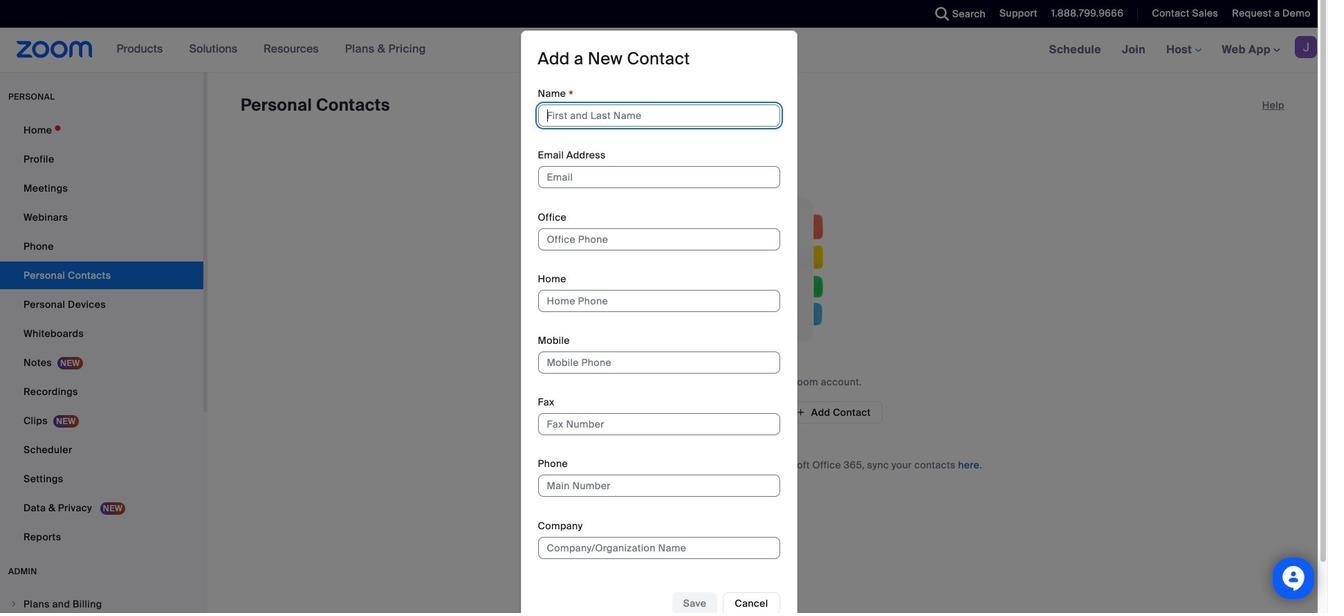 Task type: describe. For each thing, give the bounding box(es) containing it.
product information navigation
[[106, 28, 437, 72]]

Company/Organization Name text field
[[538, 537, 780, 559]]

Office Phone text field
[[538, 228, 780, 250]]

add image
[[654, 406, 664, 419]]

Main Number text field
[[538, 475, 780, 497]]



Task type: locate. For each thing, give the bounding box(es) containing it.
Fax Number text field
[[538, 413, 780, 435]]

First and Last Name text field
[[538, 105, 780, 127]]

Home Phone text field
[[538, 290, 780, 312]]

add image
[[796, 406, 806, 419]]

Email text field
[[538, 166, 780, 188]]

dialog
[[521, 31, 798, 613]]

personal menu menu
[[0, 116, 203, 552]]

Mobile Phone text field
[[538, 352, 780, 374]]

banner
[[0, 28, 1329, 73]]

meetings navigation
[[1039, 28, 1329, 73]]



Task type: vqa. For each thing, say whether or not it's contained in the screenshot.
dialog
yes



